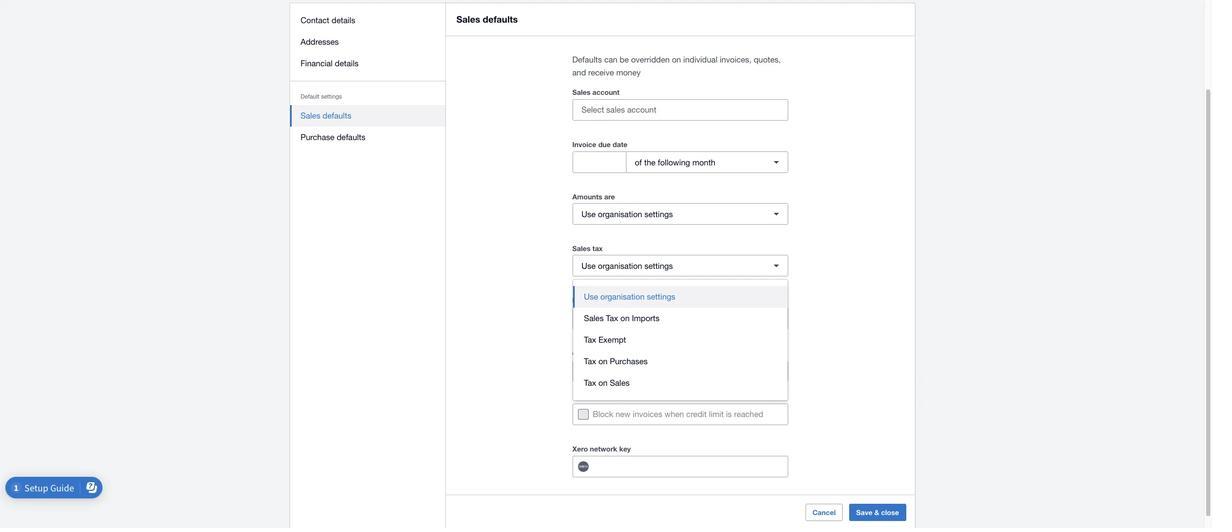 Task type: locate. For each thing, give the bounding box(es) containing it.
0 vertical spatial use organisation settings
[[582, 210, 673, 219]]

invoice due date
[[573, 140, 628, 149]]

1 vertical spatial details
[[335, 59, 359, 68]]

details down addresses button at top
[[335, 59, 359, 68]]

tax for tax exempt
[[584, 335, 596, 345]]

the
[[644, 158, 656, 167]]

invoice due date group
[[573, 152, 788, 173]]

1 vertical spatial sales defaults
[[301, 111, 351, 120]]

quotes,
[[754, 55, 781, 64]]

details right contact
[[332, 16, 355, 25]]

receive
[[588, 68, 614, 77]]

Sales account field
[[573, 100, 788, 120]]

save & close
[[857, 509, 899, 517]]

contact details
[[301, 16, 355, 25]]

settings for use organisation settings popup button for sales tax
[[645, 261, 673, 270]]

none number field inside "invoice due date" group
[[573, 152, 626, 173]]

sales defaults
[[457, 13, 518, 25], [301, 111, 351, 120]]

1 vertical spatial organisation
[[598, 261, 642, 270]]

credit limit amount
[[573, 350, 637, 358]]

block
[[593, 410, 614, 419]]

2 vertical spatial use organisation settings
[[584, 292, 676, 302]]

0 vertical spatial use organisation settings button
[[573, 203, 788, 225]]

defaults
[[483, 13, 518, 25], [323, 111, 351, 120], [337, 133, 366, 142]]

credit
[[573, 350, 593, 358]]

invoice
[[573, 140, 597, 149]]

details
[[332, 16, 355, 25], [335, 59, 359, 68]]

use organisation settings up sales tax on imports
[[584, 292, 676, 302]]

settings right default
[[321, 93, 342, 100]]

contact
[[301, 16, 329, 25]]

organisation inside button
[[601, 292, 645, 302]]

sales defaults inside button
[[301, 111, 351, 120]]

use up sales tax on imports
[[584, 292, 598, 302]]

1 use organisation settings button from the top
[[573, 203, 788, 225]]

0 vertical spatial details
[[332, 16, 355, 25]]

on down "tax exempt"
[[599, 357, 608, 366]]

1 vertical spatial use organisation settings button
[[573, 255, 788, 277]]

use down amounts
[[582, 210, 596, 219]]

organisation
[[598, 210, 642, 219], [598, 261, 642, 270], [601, 292, 645, 302]]

financial details
[[301, 59, 359, 68]]

use organisation settings down tax
[[582, 261, 673, 270]]

key
[[619, 445, 631, 454]]

settings inside menu
[[321, 93, 342, 100]]

use organisation settings down are
[[582, 210, 673, 219]]

limit down "tax exempt"
[[595, 350, 609, 358]]

sales tax on imports
[[584, 314, 660, 323]]

purchase defaults
[[301, 133, 366, 142]]

use organisation settings button
[[573, 203, 788, 225], [573, 255, 788, 277]]

defaults for sales defaults button
[[323, 111, 351, 120]]

0 vertical spatial limit
[[595, 350, 609, 358]]

on
[[672, 55, 681, 64], [621, 314, 630, 323], [599, 357, 608, 366], [599, 379, 608, 388]]

use organisation settings for are
[[582, 210, 673, 219]]

organisation down tax
[[598, 261, 642, 270]]

new
[[616, 410, 631, 419]]

tax
[[606, 314, 618, 323], [584, 335, 596, 345], [584, 357, 596, 366], [584, 379, 596, 388]]

0 horizontal spatial limit
[[595, 350, 609, 358]]

list box containing use organisation settings
[[573, 280, 788, 401]]

addresses
[[301, 37, 339, 46]]

organisation for sales tax
[[598, 261, 642, 270]]

2 vertical spatial defaults
[[337, 133, 366, 142]]

cancel
[[813, 509, 836, 517]]

invoices
[[633, 410, 663, 419]]

1 vertical spatial defaults
[[323, 111, 351, 120]]

2 vertical spatial organisation
[[601, 292, 645, 302]]

on down tax on purchases
[[599, 379, 608, 388]]

2 vertical spatial use
[[584, 292, 598, 302]]

group
[[573, 280, 788, 401]]

use inside button
[[584, 292, 598, 302]]

0 vertical spatial defaults
[[483, 13, 518, 25]]

on inside 'sales tax on imports' button
[[621, 314, 630, 323]]

network
[[590, 445, 617, 454]]

tax up credit
[[584, 335, 596, 345]]

use down sales tax
[[582, 261, 596, 270]]

date
[[613, 140, 628, 149]]

1 vertical spatial use organisation settings
[[582, 261, 673, 270]]

month
[[693, 158, 716, 167]]

1 horizontal spatial sales defaults
[[457, 13, 518, 25]]

0 vertical spatial organisation
[[598, 210, 642, 219]]

on left imports
[[621, 314, 630, 323]]

use
[[582, 210, 596, 219], [582, 261, 596, 270], [584, 292, 598, 302]]

tax exempt
[[584, 335, 626, 345]]

use organisation settings button up use organisation settings button
[[573, 255, 788, 277]]

individual
[[684, 55, 718, 64]]

menu containing contact details
[[290, 3, 446, 155]]

0 vertical spatial use
[[582, 210, 596, 219]]

limit
[[595, 350, 609, 358], [709, 410, 724, 419]]

2 use organisation settings button from the top
[[573, 255, 788, 277]]

tax for tax on purchases
[[584, 357, 596, 366]]

settings up use organisation settings button
[[645, 261, 673, 270]]

use for amounts
[[582, 210, 596, 219]]

tax
[[593, 244, 603, 253]]

settings up discount number field
[[647, 292, 676, 302]]

use for sales
[[582, 261, 596, 270]]

cancel button
[[806, 504, 843, 522]]

following
[[658, 158, 690, 167]]

financial details button
[[290, 53, 446, 74]]

use organisation settings button
[[573, 286, 788, 308]]

organisation up sales tax on imports
[[601, 292, 645, 302]]

use organisation settings for tax
[[582, 261, 673, 270]]

1 vertical spatial limit
[[709, 410, 724, 419]]

default settings
[[301, 93, 342, 100]]

save & close button
[[850, 504, 906, 522]]

organisation down are
[[598, 210, 642, 219]]

settings
[[321, 93, 342, 100], [645, 210, 673, 219], [645, 261, 673, 270], [647, 292, 676, 302]]

tax inside button
[[584, 335, 596, 345]]

0 vertical spatial sales defaults
[[457, 13, 518, 25]]

sales
[[457, 13, 480, 25], [573, 88, 591, 97], [301, 111, 320, 120], [573, 244, 591, 253], [584, 314, 604, 323], [610, 379, 630, 388]]

purchases
[[610, 357, 648, 366]]

sales defaults button
[[290, 105, 446, 127]]

defaults can be overridden on individual invoices, quotes, and receive money
[[573, 55, 781, 77]]

settings inside use organisation settings button
[[647, 292, 676, 302]]

list box
[[573, 280, 788, 401]]

None number field
[[573, 152, 626, 173]]

use organisation settings
[[582, 210, 673, 219], [582, 261, 673, 270], [584, 292, 676, 302]]

limit left the is
[[709, 410, 724, 419]]

of
[[635, 158, 642, 167]]

tax down credit
[[584, 379, 596, 388]]

1 vertical spatial use
[[582, 261, 596, 270]]

due
[[598, 140, 611, 149]]

menu
[[290, 3, 446, 155]]

use organisation settings button down "invoice due date" group
[[573, 203, 788, 225]]

use organisation settings button for amounts are
[[573, 203, 788, 225]]

settings down the
[[645, 210, 673, 219]]

be
[[620, 55, 629, 64]]

0 horizontal spatial sales defaults
[[301, 111, 351, 120]]

tax down "tax exempt"
[[584, 357, 596, 366]]

on left individual
[[672, 55, 681, 64]]



Task type: vqa. For each thing, say whether or not it's contained in the screenshot.
the Discount number field
yes



Task type: describe. For each thing, give the bounding box(es) containing it.
defaults for purchase defaults button
[[337, 133, 366, 142]]

account
[[593, 88, 620, 97]]

close
[[881, 509, 899, 517]]

&
[[875, 509, 880, 517]]

group containing use organisation settings
[[573, 280, 788, 401]]

amounts
[[573, 193, 603, 201]]

tax on purchases
[[584, 357, 648, 366]]

tax for tax on sales
[[584, 379, 596, 388]]

xero network key
[[573, 445, 631, 454]]

invoices,
[[720, 55, 752, 64]]

tax exempt button
[[573, 330, 788, 351]]

Discount number field
[[573, 309, 766, 329]]

when
[[665, 410, 684, 419]]

addresses button
[[290, 31, 446, 53]]

are
[[604, 193, 615, 201]]

is
[[726, 410, 732, 419]]

purchase
[[301, 133, 335, 142]]

purchase defaults button
[[290, 127, 446, 148]]

block new invoices when credit limit is reached
[[593, 410, 764, 419]]

discount
[[573, 296, 602, 305]]

organisation for amounts are
[[598, 210, 642, 219]]

contact details button
[[290, 10, 446, 31]]

Credit limit amount number field
[[573, 361, 788, 382]]

money
[[616, 68, 641, 77]]

default
[[301, 93, 319, 100]]

credit
[[687, 410, 707, 419]]

on inside the tax on purchases button
[[599, 357, 608, 366]]

amount
[[611, 350, 637, 358]]

on inside tax on sales button
[[599, 379, 608, 388]]

financial
[[301, 59, 333, 68]]

xero
[[573, 445, 588, 454]]

tax on purchases button
[[573, 351, 788, 373]]

defaults
[[573, 55, 602, 64]]

settings for amounts are's use organisation settings popup button
[[645, 210, 673, 219]]

sales tax on imports button
[[573, 308, 788, 330]]

details for financial details
[[335, 59, 359, 68]]

sales account
[[573, 88, 620, 97]]

sales tax
[[573, 244, 603, 253]]

of the following month button
[[626, 152, 788, 173]]

Xero network key field
[[598, 457, 788, 477]]

overridden
[[631, 55, 670, 64]]

tax on sales button
[[573, 373, 788, 394]]

settings for use organisation settings button
[[647, 292, 676, 302]]

and
[[573, 68, 586, 77]]

details for contact details
[[332, 16, 355, 25]]

tax up the exempt
[[606, 314, 618, 323]]

reached
[[734, 410, 764, 419]]

use organisation settings button for sales tax
[[573, 255, 788, 277]]

tax on sales
[[584, 379, 630, 388]]

exempt
[[599, 335, 626, 345]]

imports
[[632, 314, 660, 323]]

on inside defaults can be overridden on individual invoices, quotes, and receive money
[[672, 55, 681, 64]]

can
[[604, 55, 618, 64]]

use organisation settings inside button
[[584, 292, 676, 302]]

save
[[857, 509, 873, 517]]

amounts are
[[573, 193, 615, 201]]

1 horizontal spatial limit
[[709, 410, 724, 419]]

of the following month
[[635, 158, 716, 167]]



